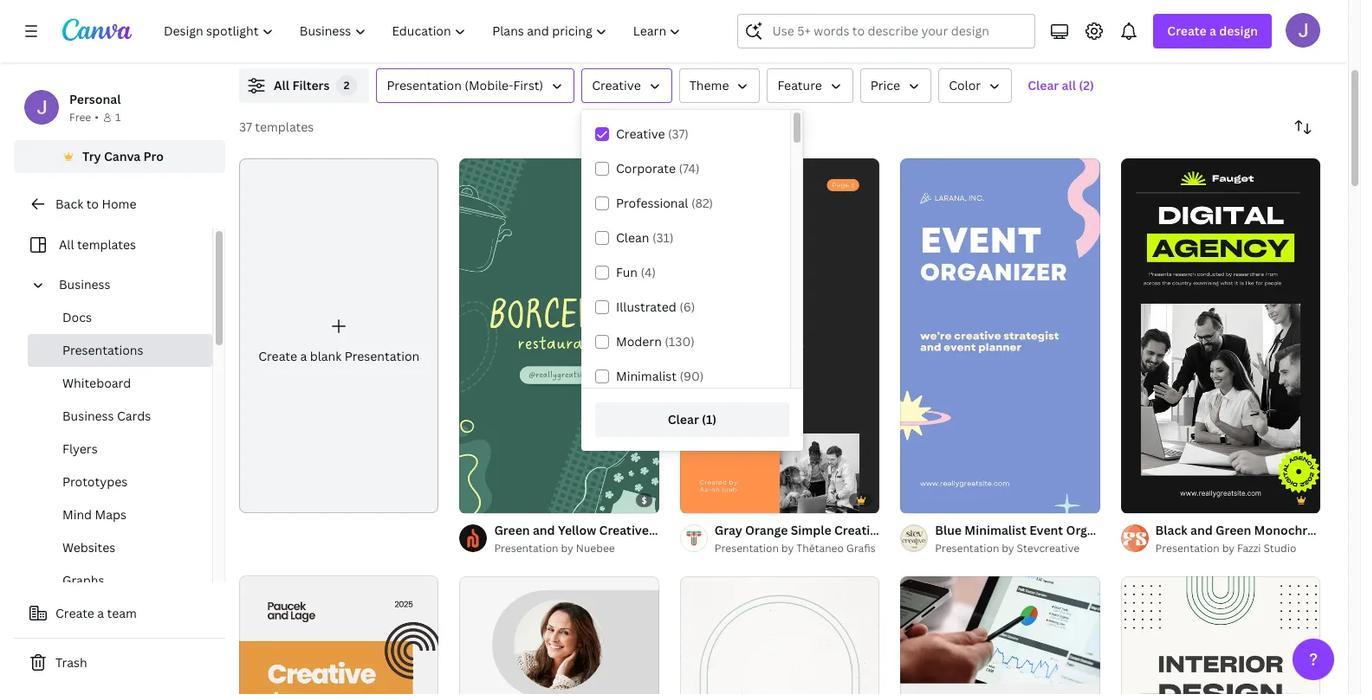 Task type: locate. For each thing, give the bounding box(es) containing it.
1 vertical spatial minimalist
[[965, 522, 1026, 539]]

orange white creative agency mobile-first presentation image
[[239, 576, 439, 695]]

flyers
[[62, 441, 98, 457]]

by left stevcreative
[[1002, 541, 1014, 556]]

beige and green creative interior architecture brand mobile-first presentation image
[[1121, 577, 1320, 695]]

presentation by fazzi studio
[[1155, 541, 1296, 556]]

None search field
[[738, 14, 1036, 49]]

1 horizontal spatial templates
[[255, 119, 314, 135]]

1 of 10
[[692, 493, 727, 506], [912, 493, 947, 506]]

personal
[[69, 91, 121, 107]]

1 of 9 link
[[459, 159, 659, 513]]

fun
[[616, 264, 638, 281]]

templates right the 37
[[255, 119, 314, 135]]

1 horizontal spatial a
[[300, 348, 307, 365]]

create for create a blank presentation
[[258, 348, 297, 365]]

1 of from the left
[[700, 493, 712, 506]]

1 horizontal spatial of
[[700, 493, 712, 506]]

1 horizontal spatial 1 of 10 link
[[900, 159, 1100, 513]]

2 1 of 10 link from the left
[[900, 159, 1100, 513]]

1 vertical spatial templates
[[77, 237, 136, 253]]

1 vertical spatial a
[[300, 348, 307, 365]]

blank
[[310, 348, 342, 365]]

a left team
[[97, 606, 104, 622]]

back
[[55, 196, 83, 212]]

1 of 10 up blue
[[912, 493, 947, 506]]

0 vertical spatial a
[[1209, 23, 1216, 39]]

2 of from the left
[[479, 493, 492, 506]]

theme
[[689, 77, 729, 94]]

2 filter options selected element
[[337, 75, 357, 96]]

1 vertical spatial all
[[59, 237, 74, 253]]

0 vertical spatial business
[[59, 276, 111, 293]]

prototypes link
[[28, 466, 212, 499]]

2 vertical spatial a
[[97, 606, 104, 622]]

0 vertical spatial clear
[[1028, 77, 1059, 94]]

clear
[[1028, 77, 1059, 94], [668, 411, 699, 428]]

1 vertical spatial create
[[258, 348, 297, 365]]

a
[[1209, 23, 1216, 39], [300, 348, 307, 365], [97, 606, 104, 622]]

1 horizontal spatial create
[[258, 348, 297, 365]]

business up flyers
[[62, 408, 114, 425]]

all for all templates
[[59, 237, 74, 253]]

by left the fazzi
[[1222, 541, 1235, 556]]

1 of 10 right the $
[[692, 493, 727, 506]]

0 horizontal spatial minimalist
[[616, 368, 677, 385]]

2 vertical spatial create
[[55, 606, 94, 622]]

2 horizontal spatial create
[[1167, 23, 1207, 39]]

jacob simon image
[[1286, 13, 1320, 48]]

business cards link
[[28, 400, 212, 433]]

0 horizontal spatial 1 of 10
[[692, 493, 727, 506]]

2 horizontal spatial of
[[920, 493, 933, 506]]

by left nuebee
[[561, 541, 573, 556]]

free •
[[69, 110, 99, 125]]

1 horizontal spatial 10
[[935, 493, 947, 506]]

business up docs
[[59, 276, 111, 293]]

mobile
[[1126, 522, 1166, 539]]

3 of from the left
[[920, 493, 933, 506]]

try canva pro button
[[14, 140, 225, 173]]

color button
[[938, 68, 1012, 103]]

1 of 10 link
[[680, 159, 879, 513], [900, 159, 1100, 513]]

presentation down blue
[[935, 541, 999, 556]]

create for create a team
[[55, 606, 94, 622]]

a left blank
[[300, 348, 307, 365]]

clear left "(1)"
[[668, 411, 699, 428]]

0 horizontal spatial clear
[[668, 411, 699, 428]]

presentation inside button
[[387, 77, 462, 94]]

0 horizontal spatial 10
[[715, 493, 727, 506]]

0 horizontal spatial all
[[59, 237, 74, 253]]

creative for creative
[[592, 77, 641, 94]]

of
[[700, 493, 712, 506], [479, 493, 492, 506], [920, 493, 933, 506]]

1 1 of 10 link from the left
[[680, 159, 879, 513]]

0 vertical spatial creative
[[592, 77, 641, 94]]

1
[[115, 110, 121, 125], [692, 493, 697, 506], [472, 493, 477, 506], [912, 493, 918, 506]]

mind maps
[[62, 507, 126, 523]]

green and yellow creative restaurant promotion mobile first presentation image
[[459, 159, 659, 513]]

a left design
[[1209, 23, 1216, 39]]

4 by from the left
[[1222, 541, 1235, 556]]

all left filters at the left top
[[274, 77, 289, 94]]

filters
[[292, 77, 330, 94]]

create for create a design
[[1167, 23, 1207, 39]]

presentation by fazzi studio link
[[1155, 540, 1320, 558]]

10 up blue
[[935, 493, 947, 506]]

0 horizontal spatial a
[[97, 606, 104, 622]]

clear left all
[[1028, 77, 1059, 94]]

(82)
[[691, 195, 713, 211]]

creative inside button
[[592, 77, 641, 94]]

creative up corporate
[[616, 126, 665, 142]]

1 of 10 link for presentation by stevcreative
[[900, 159, 1100, 513]]

create a team
[[55, 606, 137, 622]]

presentation right blank
[[345, 348, 419, 365]]

2 by from the left
[[561, 541, 573, 556]]

minimalist up presentation by stevcreative link
[[965, 522, 1026, 539]]

0 vertical spatial create
[[1167, 23, 1207, 39]]

a inside dropdown button
[[1209, 23, 1216, 39]]

all for all filters
[[274, 77, 289, 94]]

design
[[1219, 23, 1258, 39]]

1 horizontal spatial all
[[274, 77, 289, 94]]

illustrated (6)
[[616, 299, 695, 315]]

business for business cards
[[62, 408, 114, 425]]

9
[[495, 493, 501, 506]]

templates down back to home on the top left of the page
[[77, 237, 136, 253]]

1 horizontal spatial clear
[[1028, 77, 1059, 94]]

professional
[[616, 195, 688, 211]]

minimalist down modern at the left of the page
[[616, 368, 677, 385]]

1 for presentation by thētaneo grafis
[[692, 493, 697, 506]]

1 10 from the left
[[715, 493, 727, 506]]

create a design button
[[1153, 14, 1272, 49]]

fun (4)
[[616, 264, 656, 281]]

white and green minimalist creative portfolio mobile first presentation image
[[680, 577, 879, 695]]

(2)
[[1079, 77, 1094, 94]]

create inside dropdown button
[[1167, 23, 1207, 39]]

create
[[1167, 23, 1207, 39], [258, 348, 297, 365], [55, 606, 94, 622]]

minimalist inside blue minimalist event organizer mobile presentation presentation by stevcreative
[[965, 522, 1026, 539]]

presentation up presentation by fazzi studio
[[1169, 522, 1245, 539]]

clear all (2)
[[1028, 77, 1094, 94]]

templates inside "all templates" link
[[77, 237, 136, 253]]

create down 'graphs'
[[55, 606, 94, 622]]

0 vertical spatial templates
[[255, 119, 314, 135]]

minimalist
[[616, 368, 677, 385], [965, 522, 1026, 539]]

1 1 of 10 from the left
[[692, 493, 727, 506]]

10 for presentation by stevcreative
[[935, 493, 947, 506]]

templates
[[255, 119, 314, 135], [77, 237, 136, 253]]

creative up creative (37)
[[592, 77, 641, 94]]

0 vertical spatial all
[[274, 77, 289, 94]]

1 vertical spatial creative
[[616, 126, 665, 142]]

37 templates
[[239, 119, 314, 135]]

by left thētaneo
[[781, 541, 794, 556]]

all
[[274, 77, 289, 94], [59, 237, 74, 253]]

business link
[[52, 269, 202, 301]]

create left design
[[1167, 23, 1207, 39]]

creative for creative (37)
[[616, 126, 665, 142]]

clean (31)
[[616, 230, 674, 246]]

by inside blue minimalist event organizer mobile presentation presentation by stevcreative
[[1002, 541, 1014, 556]]

presentation down top level navigation element
[[387, 77, 462, 94]]

of inside 1 of 9 link
[[479, 493, 492, 506]]

1 of 9
[[472, 493, 501, 506]]

a for blank
[[300, 348, 307, 365]]

mind
[[62, 507, 92, 523]]

illustrated
[[616, 299, 676, 315]]

clear for clear (1)
[[668, 411, 699, 428]]

2 10 from the left
[[935, 493, 947, 506]]

0 horizontal spatial create
[[55, 606, 94, 622]]

a inside button
[[97, 606, 104, 622]]

10 right the $
[[715, 493, 727, 506]]

blue white creative professional modern business digital marketing agency mobile presentation template image
[[900, 577, 1100, 695]]

minimalist (90)
[[616, 368, 704, 385]]

0 horizontal spatial of
[[479, 493, 492, 506]]

1 vertical spatial clear
[[668, 411, 699, 428]]

1 for presentation by nuebee
[[472, 493, 477, 506]]

create a blank presentation element
[[239, 159, 439, 513]]

all down back
[[59, 237, 74, 253]]

create left blank
[[258, 348, 297, 365]]

3 by from the left
[[1002, 541, 1014, 556]]

Sort by button
[[1286, 110, 1320, 145]]

1 horizontal spatial minimalist
[[965, 522, 1026, 539]]

1 horizontal spatial 1 of 10
[[912, 493, 947, 506]]

modern
[[616, 334, 662, 350]]

presentation left thētaneo
[[715, 541, 779, 556]]

1 by from the left
[[781, 541, 794, 556]]

0 horizontal spatial 1 of 10 link
[[680, 159, 879, 513]]

2 horizontal spatial a
[[1209, 23, 1216, 39]]

(90)
[[680, 368, 704, 385]]

0 horizontal spatial templates
[[77, 237, 136, 253]]

business for business
[[59, 276, 111, 293]]

2 1 of 10 from the left
[[912, 493, 947, 506]]

clear (1) button
[[595, 403, 789, 437]]

1 vertical spatial business
[[62, 408, 114, 425]]

create inside button
[[55, 606, 94, 622]]

trash
[[55, 655, 87, 671]]

creative
[[592, 77, 641, 94], [616, 126, 665, 142]]

corporate (74)
[[616, 160, 700, 177]]

all templates
[[59, 237, 136, 253]]

presentation
[[387, 77, 462, 94], [345, 348, 419, 365], [1169, 522, 1245, 539], [715, 541, 779, 556], [494, 541, 558, 556], [935, 541, 999, 556], [1155, 541, 1220, 556]]



Task type: describe. For each thing, give the bounding box(es) containing it.
docs link
[[28, 301, 212, 334]]

gray orange simple creative agency responsive presentation image
[[680, 159, 879, 513]]

presentation down 9
[[494, 541, 558, 556]]

(31)
[[652, 230, 674, 246]]

create a team button
[[14, 597, 225, 632]]

presentation by stevcreative link
[[935, 540, 1100, 558]]

presentation (mobile-first) button
[[376, 68, 575, 103]]

of for presentation by nuebee
[[479, 493, 492, 506]]

a for team
[[97, 606, 104, 622]]

stevcreative
[[1017, 541, 1080, 556]]

1 of 10 for presentation by thētaneo grafis
[[692, 493, 727, 506]]

try canva pro
[[82, 148, 164, 165]]

price button
[[860, 68, 931, 103]]

feature
[[778, 77, 822, 94]]

price
[[871, 77, 900, 94]]

professional (82)
[[616, 195, 713, 211]]

presentation by thētaneo grafis
[[715, 541, 876, 556]]

prototypes
[[62, 474, 128, 490]]

clear all (2) button
[[1019, 68, 1103, 103]]

websites link
[[28, 532, 212, 565]]

graphs link
[[28, 565, 212, 598]]

clear for clear all (2)
[[1028, 77, 1059, 94]]

color
[[949, 77, 981, 94]]

creative button
[[581, 68, 672, 103]]

team
[[107, 606, 137, 622]]

beige creative graphic designer mobile-first presentation image
[[459, 577, 659, 695]]

first)
[[513, 77, 543, 94]]

presentation (mobile-first)
[[387, 77, 543, 94]]

1 for presentation by stevcreative
[[912, 493, 918, 506]]

create a blank presentation
[[258, 348, 419, 365]]

creative (37)
[[616, 126, 689, 142]]

blue
[[935, 522, 962, 539]]

business cards
[[62, 408, 151, 425]]

blue minimalist event organizer mobile presentation image
[[900, 159, 1100, 513]]

by for presentation by nuebee
[[561, 541, 573, 556]]

maps
[[95, 507, 126, 523]]

2
[[344, 78, 350, 93]]

create a blank presentation link
[[239, 159, 439, 513]]

by for presentation by thētaneo grafis
[[781, 541, 794, 556]]

corporate
[[616, 160, 676, 177]]

studio
[[1264, 541, 1296, 556]]

feature button
[[767, 68, 853, 103]]

back to home link
[[14, 187, 225, 222]]

templates for 37 templates
[[255, 119, 314, 135]]

back to home
[[55, 196, 136, 212]]

modern (130)
[[616, 334, 695, 350]]

•
[[95, 110, 99, 125]]

all filters
[[274, 77, 330, 94]]

all
[[1062, 77, 1076, 94]]

10 for presentation by thētaneo grafis
[[715, 493, 727, 506]]

graphs
[[62, 573, 104, 589]]

1 of 10 link for presentation by thētaneo grafis
[[680, 159, 879, 513]]

fazzi
[[1237, 541, 1261, 556]]

(mobile-
[[465, 77, 513, 94]]

grafis
[[846, 541, 876, 556]]

presentation by nuebee link
[[494, 540, 659, 558]]

presentation by thētaneo grafis link
[[715, 540, 879, 558]]

presentation down mobile
[[1155, 541, 1220, 556]]

(37)
[[668, 126, 689, 142]]

(130)
[[665, 334, 695, 350]]

(6)
[[679, 299, 695, 315]]

mind maps link
[[28, 499, 212, 532]]

event
[[1029, 522, 1063, 539]]

(74)
[[679, 160, 700, 177]]

presentations
[[62, 342, 143, 359]]

websites
[[62, 540, 115, 556]]

free
[[69, 110, 91, 125]]

blue minimalist event organizer mobile presentation link
[[935, 521, 1245, 540]]

trash link
[[14, 646, 225, 681]]

presentation by nuebee
[[494, 541, 615, 556]]

1 of 10 for presentation by stevcreative
[[912, 493, 947, 506]]

whiteboard link
[[28, 367, 212, 400]]

(1)
[[702, 411, 717, 428]]

thētaneo
[[796, 541, 844, 556]]

flyers link
[[28, 433, 212, 466]]

canva
[[104, 148, 141, 165]]

try
[[82, 148, 101, 165]]

home
[[102, 196, 136, 212]]

Search search field
[[772, 15, 1024, 48]]

a for design
[[1209, 23, 1216, 39]]

to
[[86, 196, 99, 212]]

docs
[[62, 309, 92, 326]]

templates for all templates
[[77, 237, 136, 253]]

cards
[[117, 408, 151, 425]]

nuebee
[[576, 541, 615, 556]]

0 vertical spatial minimalist
[[616, 368, 677, 385]]

by for presentation by fazzi studio
[[1222, 541, 1235, 556]]

clean
[[616, 230, 649, 246]]

blue minimalist event organizer mobile presentation presentation by stevcreative
[[935, 522, 1245, 556]]

of for presentation by thētaneo grafis
[[700, 493, 712, 506]]

organizer
[[1066, 522, 1123, 539]]

$
[[641, 494, 647, 506]]

whiteboard
[[62, 375, 131, 392]]

theme button
[[679, 68, 760, 103]]

top level navigation element
[[152, 14, 696, 49]]

black and green monochrome company pitch deck mobile-first presentation image
[[1121, 159, 1320, 513]]



Task type: vqa. For each thing, say whether or not it's contained in the screenshot.


